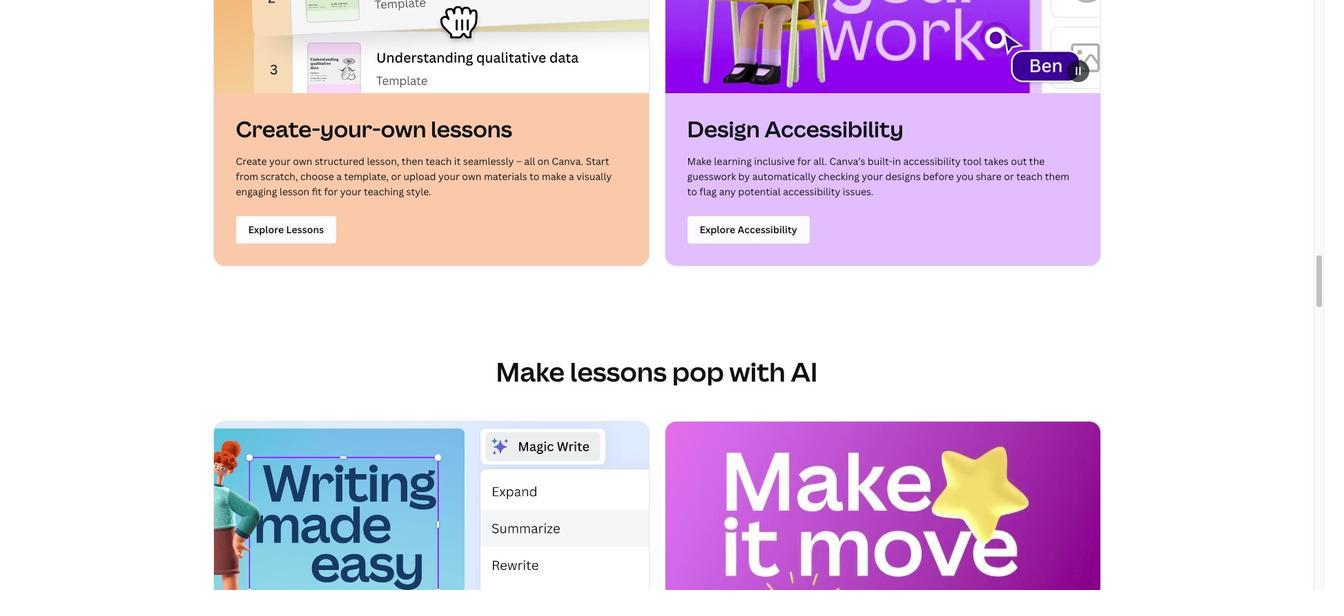 Task type: describe. For each thing, give the bounding box(es) containing it.
or inside make learning inclusive for all. canva's built-in accessibility tool takes out the guesswork by automatically checking your designs before you share or teach them to flag any potential accessibility issues.
[[1004, 170, 1014, 183]]

checking
[[819, 170, 860, 183]]

teaching
[[364, 185, 404, 198]]

2 horizontal spatial own
[[462, 170, 482, 183]]

for inside make learning inclusive for all. canva's built-in accessibility tool takes out the guesswork by automatically checking your designs before you share or teach them to flag any potential accessibility issues.
[[798, 155, 811, 168]]

structured
[[315, 155, 365, 168]]

make lessons pop with ai
[[496, 354, 818, 390]]

teach inside make learning inclusive for all. canva's built-in accessibility tool takes out the guesswork by automatically checking your designs before you share or teach them to flag any potential accessibility issues.
[[1017, 170, 1043, 183]]

template,
[[344, 170, 389, 183]]

tool
[[963, 155, 982, 168]]

issues.
[[843, 185, 874, 198]]

share
[[976, 170, 1002, 183]]

on
[[538, 155, 550, 168]]

make
[[542, 170, 567, 183]]

start
[[586, 155, 609, 168]]

in
[[893, 155, 901, 168]]

for inside create your own structured lesson, then teach it seamlessly – all on canva. start from scratch, choose a template, or upload your own materials to make a visually engaging lesson fit for your teaching style.
[[324, 185, 338, 198]]

design
[[687, 114, 760, 144]]

–
[[516, 155, 522, 168]]

make for make learning inclusive for all. canva's built-in accessibility tool takes out the guesswork by automatically checking your designs before you share or teach them to flag any potential accessibility issues.
[[687, 155, 712, 168]]

design accessibility
[[687, 114, 904, 144]]

1 vertical spatial accessibility
[[783, 185, 841, 198]]

1 a from the left
[[336, 170, 342, 183]]

with
[[730, 354, 786, 390]]

potential
[[738, 185, 781, 198]]

fit
[[312, 185, 322, 198]]

to inside create your own structured lesson, then teach it seamlessly – all on canva. start from scratch, choose a template, or upload your own materials to make a visually engaging lesson fit for your teaching style.
[[530, 170, 540, 183]]

create-your-own lessons
[[236, 114, 512, 144]]

teach inside create your own structured lesson, then teach it seamlessly – all on canva. start from scratch, choose a template, or upload your own materials to make a visually engaging lesson fit for your teaching style.
[[426, 155, 452, 168]]

upload
[[404, 170, 436, 183]]

choose
[[300, 170, 334, 183]]

0 vertical spatial accessibility
[[904, 155, 961, 168]]

lesson
[[280, 185, 310, 198]]

then
[[402, 155, 423, 168]]

it
[[454, 155, 461, 168]]

learning
[[714, 155, 752, 168]]

scratch,
[[261, 170, 298, 183]]



Task type: locate. For each thing, give the bounding box(es) containing it.
ai
[[791, 354, 818, 390]]

0 horizontal spatial make
[[496, 354, 565, 390]]

1 vertical spatial for
[[324, 185, 338, 198]]

a down canva.
[[569, 170, 574, 183]]

automatically
[[753, 170, 816, 183]]

1 horizontal spatial or
[[1004, 170, 1014, 183]]

to down all
[[530, 170, 540, 183]]

0 vertical spatial to
[[530, 170, 540, 183]]

inclusive
[[754, 155, 795, 168]]

your down built-
[[862, 170, 883, 183]]

accessibility down checking
[[783, 185, 841, 198]]

own
[[381, 114, 426, 144], [293, 155, 312, 168], [462, 170, 482, 183]]

1 horizontal spatial lessons
[[570, 354, 667, 390]]

own for your
[[293, 155, 312, 168]]

for
[[798, 155, 811, 168], [324, 185, 338, 198]]

visually
[[577, 170, 612, 183]]

1 vertical spatial to
[[687, 185, 697, 198]]

to inside make learning inclusive for all. canva's built-in accessibility tool takes out the guesswork by automatically checking your designs before you share or teach them to flag any potential accessibility issues.
[[687, 185, 697, 198]]

own for your-
[[381, 114, 426, 144]]

your
[[269, 155, 291, 168], [439, 170, 460, 183], [862, 170, 883, 183], [340, 185, 362, 198]]

0 horizontal spatial or
[[391, 170, 401, 183]]

own up the then on the top left of the page
[[381, 114, 426, 144]]

1 vertical spatial teach
[[1017, 170, 1043, 183]]

make inside make learning inclusive for all. canva's built-in accessibility tool takes out the guesswork by automatically checking your designs before you share or teach them to flag any potential accessibility issues.
[[687, 155, 712, 168]]

0 horizontal spatial for
[[324, 185, 338, 198]]

takes
[[984, 155, 1009, 168]]

your inside make learning inclusive for all. canva's built-in accessibility tool takes out the guesswork by automatically checking your designs before you share or teach them to flag any potential accessibility issues.
[[862, 170, 883, 183]]

you
[[957, 170, 974, 183]]

or down out
[[1004, 170, 1014, 183]]

create-
[[236, 114, 320, 144]]

accessibility up before
[[904, 155, 961, 168]]

make learning inclusive for all. canva's built-in accessibility tool takes out the guesswork by automatically checking your designs before you share or teach them to flag any potential accessibility issues.
[[687, 155, 1070, 198]]

built-
[[868, 155, 893, 168]]

0 horizontal spatial accessibility
[[783, 185, 841, 198]]

1 horizontal spatial make
[[687, 155, 712, 168]]

own up choose
[[293, 155, 312, 168]]

out
[[1011, 155, 1027, 168]]

1 horizontal spatial teach
[[1017, 170, 1043, 183]]

materials
[[484, 170, 527, 183]]

the
[[1030, 155, 1045, 168]]

or up teaching
[[391, 170, 401, 183]]

by
[[739, 170, 750, 183]]

create
[[236, 155, 267, 168]]

seamlessly
[[463, 155, 514, 168]]

0 horizontal spatial a
[[336, 170, 342, 183]]

a
[[336, 170, 342, 183], [569, 170, 574, 183]]

0 vertical spatial teach
[[426, 155, 452, 168]]

for left all.
[[798, 155, 811, 168]]

1 or from the left
[[391, 170, 401, 183]]

2 or from the left
[[1004, 170, 1014, 183]]

0 vertical spatial lessons
[[431, 114, 512, 144]]

lessons
[[431, 114, 512, 144], [570, 354, 667, 390]]

1 horizontal spatial to
[[687, 185, 697, 198]]

teach down the
[[1017, 170, 1043, 183]]

1 horizontal spatial a
[[569, 170, 574, 183]]

own down seamlessly
[[462, 170, 482, 183]]

create your own structured lesson, then teach it seamlessly – all on canva. start from scratch, choose a template, or upload your own materials to make a visually engaging lesson fit for your teaching style.
[[236, 155, 612, 198]]

0 vertical spatial own
[[381, 114, 426, 144]]

your down it in the top left of the page
[[439, 170, 460, 183]]

guesswork
[[687, 170, 736, 183]]

for right the fit
[[324, 185, 338, 198]]

2 vertical spatial own
[[462, 170, 482, 183]]

accessibility
[[904, 155, 961, 168], [783, 185, 841, 198]]

0 vertical spatial for
[[798, 155, 811, 168]]

designs
[[886, 170, 921, 183]]

0 horizontal spatial own
[[293, 155, 312, 168]]

all.
[[814, 155, 827, 168]]

0 vertical spatial make
[[687, 155, 712, 168]]

0 horizontal spatial teach
[[426, 155, 452, 168]]

from
[[236, 170, 258, 183]]

1 vertical spatial own
[[293, 155, 312, 168]]

make
[[687, 155, 712, 168], [496, 354, 565, 390]]

1 vertical spatial make
[[496, 354, 565, 390]]

1 horizontal spatial own
[[381, 114, 426, 144]]

teach left it in the top left of the page
[[426, 155, 452, 168]]

your-
[[320, 114, 381, 144]]

to left the 'flag'
[[687, 185, 697, 198]]

before
[[923, 170, 954, 183]]

or inside create your own structured lesson, then teach it seamlessly – all on canva. start from scratch, choose a template, or upload your own materials to make a visually engaging lesson fit for your teaching style.
[[391, 170, 401, 183]]

any
[[719, 185, 736, 198]]

pop
[[672, 354, 724, 390]]

style.
[[406, 185, 431, 198]]

1 horizontal spatial for
[[798, 155, 811, 168]]

lesson,
[[367, 155, 399, 168]]

make for make lessons pop with ai
[[496, 354, 565, 390]]

0 horizontal spatial lessons
[[431, 114, 512, 144]]

all
[[524, 155, 535, 168]]

flag
[[700, 185, 717, 198]]

canva's
[[830, 155, 866, 168]]

or
[[391, 170, 401, 183], [1004, 170, 1014, 183]]

them
[[1045, 170, 1070, 183]]

2 a from the left
[[569, 170, 574, 183]]

to
[[530, 170, 540, 183], [687, 185, 697, 198]]

teach
[[426, 155, 452, 168], [1017, 170, 1043, 183]]

canva.
[[552, 155, 584, 168]]

accessibility
[[765, 114, 904, 144]]

your up scratch,
[[269, 155, 291, 168]]

0 horizontal spatial to
[[530, 170, 540, 183]]

1 horizontal spatial accessibility
[[904, 155, 961, 168]]

1 vertical spatial lessons
[[570, 354, 667, 390]]

engaging
[[236, 185, 277, 198]]

a down structured at the top of the page
[[336, 170, 342, 183]]

your down template,
[[340, 185, 362, 198]]



Task type: vqa. For each thing, say whether or not it's contained in the screenshot.
TO
yes



